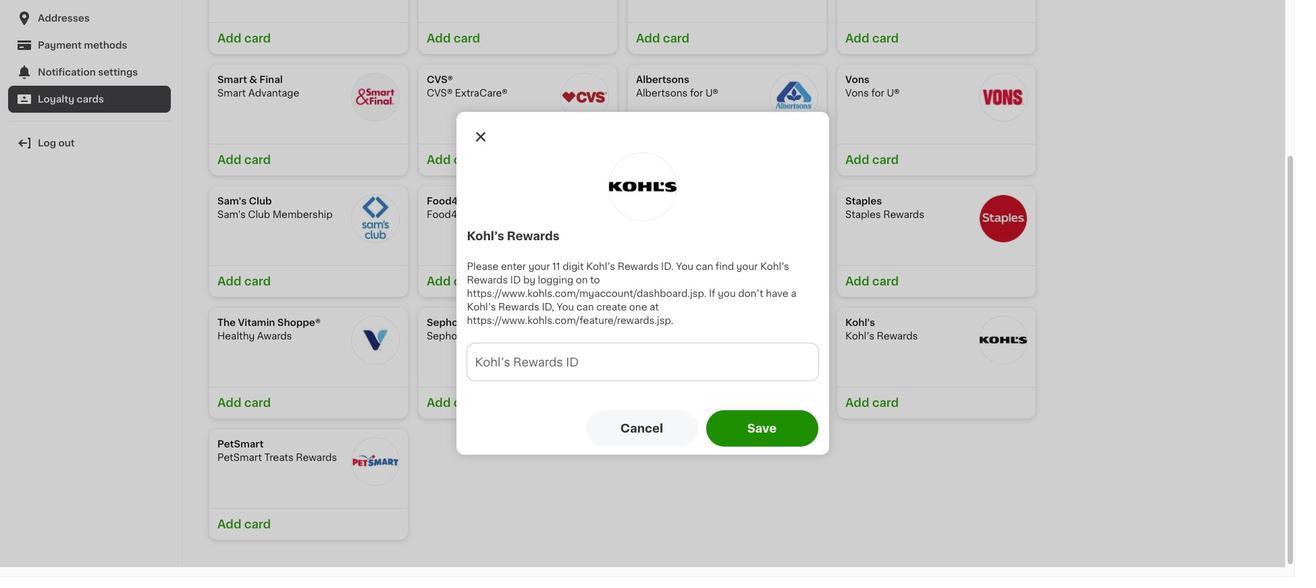 Task type: describe. For each thing, give the bounding box(es) containing it.
vons vons for u®
[[845, 75, 900, 98]]

for for albertsons
[[690, 88, 703, 98]]

kohl's up sephora sephora beauty insider
[[467, 303, 496, 312]]

digit
[[563, 262, 584, 272]]

create
[[596, 303, 627, 312]]

the for the vitamin shoppe® healthy awards
[[217, 318, 236, 327]]

food4less food4less rewards
[[427, 196, 523, 219]]

1 sephora from the top
[[427, 318, 468, 327]]

rewards inside the petsmart petsmart treats rewards
[[296, 453, 337, 463]]

log out link
[[8, 130, 171, 157]]

vitamin
[[238, 318, 275, 327]]

methods
[[84, 41, 127, 50]]

please enter your 11 digit kohl's rewards id. you can find your kohl's rewards id by logging on to https://www.kohls.com/myaccount/dashboard.jsp. if you don't have a kohl's rewards id, you can create one at https://www.kohls.com/feature/rewards.jsp.
[[467, 262, 796, 326]]

notification settings link
[[8, 59, 171, 86]]

add card for sephora sephora beauty insider
[[427, 398, 480, 409]]

add card for staples staples rewards
[[845, 276, 899, 287]]

if
[[709, 289, 715, 299]]

card for cvs® cvs® extracare®
[[454, 155, 480, 165]]

for for vons
[[871, 88, 884, 98]]

out
[[58, 138, 75, 148]]

smart & final image
[[351, 73, 400, 122]]

cards
[[77, 95, 104, 104]]

kohl's
[[845, 318, 875, 327]]

payment methods link
[[8, 32, 171, 59]]

petsmart image
[[351, 438, 400, 486]]

loyalty
[[38, 95, 74, 104]]

add for sam's club sam's club membership
[[217, 276, 241, 287]]

add for the vitamin shoppe® healthy awards
[[217, 398, 241, 409]]

id,
[[542, 303, 554, 312]]

add for the wine shop discount wine club
[[636, 276, 660, 287]]

add for food4less food4less rewards
[[427, 276, 451, 287]]

kohl's up have
[[760, 262, 789, 272]]

albertsons albertsons for u®
[[636, 75, 718, 98]]

1 horizontal spatial wine
[[682, 210, 705, 219]]

add card button for cvs® cvs® extracare®
[[419, 144, 617, 176]]

add card button for sam's club sam's club membership
[[209, 265, 408, 297]]

kohl's down food4less food4less rewards
[[467, 231, 504, 242]]

club inside the wine shop discount wine club
[[708, 210, 730, 219]]

addresses link
[[8, 5, 171, 32]]

add for staples staples rewards
[[845, 276, 869, 287]]

11
[[552, 262, 560, 272]]

card for sephora sephora beauty insider
[[454, 398, 480, 409]]

discount
[[636, 210, 679, 219]]

staples image
[[979, 194, 1028, 243]]

0 vertical spatial can
[[696, 262, 713, 272]]

the vitamin shoppe® image
[[351, 316, 400, 365]]

by
[[523, 276, 536, 285]]

awards
[[257, 332, 292, 341]]

0 horizontal spatial wine
[[657, 196, 681, 206]]

add card button for vons vons for u®
[[837, 144, 1036, 176]]

cvs® cvs® extracare®
[[427, 75, 508, 98]]

albertsons image
[[770, 73, 818, 122]]

add card for albertsons albertsons for u®
[[636, 155, 690, 165]]

add card button for sephora sephora beauty insider
[[419, 387, 617, 419]]

insider
[[505, 332, 537, 341]]

card for the wine shop discount wine club
[[663, 276, 690, 287]]

kohl's rewards
[[467, 231, 560, 242]]

add card for petsmart petsmart treats rewards
[[217, 519, 271, 530]]

add card button for albertsons albertsons for u®
[[628, 144, 827, 176]]

2 vons from the top
[[845, 88, 869, 98]]

&
[[249, 75, 257, 84]]

vons image
[[979, 73, 1028, 122]]

add card for kohl's kohl's rewards
[[845, 398, 899, 409]]

notification settings
[[38, 68, 138, 77]]

add card for food4less food4less rewards
[[427, 276, 480, 287]]

sam's club image
[[351, 194, 400, 243]]

add card button for smart & final smart advantage
[[209, 144, 408, 176]]

1 horizontal spatial you
[[676, 262, 693, 272]]

enter
[[501, 262, 526, 272]]

2 smart from the top
[[217, 88, 246, 98]]

the vitamin shoppe® healthy awards
[[217, 318, 321, 341]]

at
[[650, 303, 659, 312]]

save
[[747, 424, 777, 434]]

1 cvs® from the top
[[427, 75, 453, 84]]

add for smart & final smart advantage
[[217, 155, 241, 165]]

add for vons vons for u®
[[845, 155, 869, 165]]

0 horizontal spatial you
[[557, 303, 574, 312]]

the for the wine shop discount wine club
[[636, 196, 654, 206]]

rewards inside kohl's kohl's rewards
[[877, 332, 918, 341]]

add for petsmart petsmart treats rewards
[[217, 519, 241, 530]]

shop
[[684, 196, 709, 206]]

add for albertsons albertsons for u®
[[636, 155, 660, 165]]

loyalty cards link
[[8, 86, 171, 113]]

card for food4less food4less rewards
[[454, 276, 480, 287]]

log
[[38, 138, 56, 148]]

sam's club sam's club membership
[[217, 196, 333, 219]]



Task type: vqa. For each thing, say whether or not it's contained in the screenshot.
RETAILER PROMOTIONS TERMS link
no



Task type: locate. For each thing, give the bounding box(es) containing it.
add card for vons vons for u®
[[845, 155, 899, 165]]

0 horizontal spatial can
[[577, 303, 594, 312]]

log out
[[38, 138, 75, 148]]

1 vertical spatial can
[[577, 303, 594, 312]]

0 vertical spatial the
[[636, 196, 654, 206]]

cancel
[[620, 424, 663, 434]]

card for sam's club sam's club membership
[[244, 276, 271, 287]]

albertsons
[[636, 75, 689, 84], [636, 88, 688, 98]]

staples staples rewards
[[845, 196, 924, 219]]

add card
[[217, 33, 271, 44], [427, 33, 480, 44], [636, 33, 690, 44], [845, 33, 899, 44], [217, 155, 271, 165], [427, 155, 480, 165], [636, 155, 690, 165], [845, 155, 899, 165], [217, 276, 271, 287], [427, 276, 480, 287], [636, 276, 690, 287], [845, 276, 899, 287], [217, 398, 271, 409], [427, 398, 480, 409], [845, 398, 899, 409], [217, 519, 271, 530]]

2 sephora from the top
[[427, 332, 466, 341]]

kohl's rewards image
[[608, 152, 677, 221]]

rewards inside staples staples rewards
[[883, 210, 924, 219]]

sephora image
[[560, 316, 609, 365]]

sephora
[[427, 318, 468, 327], [427, 332, 466, 341]]

you
[[676, 262, 693, 272], [557, 303, 574, 312]]

1 petsmart from the top
[[217, 440, 264, 449]]

membership
[[273, 210, 333, 219]]

card for the vitamin shoppe® healthy awards
[[244, 398, 271, 409]]

u® for vons vons for u®
[[887, 88, 900, 98]]

0 vertical spatial petsmart
[[217, 440, 264, 449]]

kohl's image
[[979, 316, 1028, 365]]

add card button for food4less food4less rewards
[[419, 265, 617, 297]]

add for cvs® cvs® extracare®
[[427, 155, 451, 165]]

kohl's up to
[[586, 262, 615, 272]]

1 horizontal spatial can
[[696, 262, 713, 272]]

0 vertical spatial albertsons
[[636, 75, 689, 84]]

add for kohl's kohl's rewards
[[845, 398, 869, 409]]

0 vertical spatial wine
[[657, 196, 681, 206]]

1 vertical spatial the
[[217, 318, 236, 327]]

kohl's rewards dialog
[[456, 112, 829, 455]]

1 vertical spatial albertsons
[[636, 88, 688, 98]]

add card for smart & final smart advantage
[[217, 155, 271, 165]]

you
[[718, 289, 736, 299]]

2 food4less from the top
[[427, 210, 479, 219]]

don't
[[738, 289, 763, 299]]

please
[[467, 262, 499, 272]]

u® inside vons vons for u®
[[887, 88, 900, 98]]

2 your from the left
[[736, 262, 758, 272]]

2 u® from the left
[[887, 88, 900, 98]]

cancel button
[[586, 411, 698, 447]]

shoppe®
[[277, 318, 321, 327]]

can down https://www.kohls.com/myaccount/dashboard.jsp.
[[577, 303, 594, 312]]

sephora down the please
[[427, 318, 468, 327]]

the
[[636, 196, 654, 206], [217, 318, 236, 327]]

sam's
[[217, 196, 247, 206], [217, 210, 246, 219]]

add card for the wine shop discount wine club
[[636, 276, 690, 287]]

add card button for staples staples rewards
[[837, 265, 1036, 297]]

loyalty cards
[[38, 95, 104, 104]]

wine
[[657, 196, 681, 206], [682, 210, 705, 219]]

have
[[766, 289, 788, 299]]

1 vertical spatial you
[[557, 303, 574, 312]]

food4less image
[[560, 194, 609, 243]]

on
[[576, 276, 588, 285]]

vons
[[845, 75, 870, 84], [845, 88, 869, 98]]

1 your from the left
[[528, 262, 550, 272]]

cvs®
[[427, 75, 453, 84], [427, 88, 453, 98]]

the wine shop image
[[770, 194, 818, 243]]

1 food4less from the top
[[427, 196, 481, 206]]

1 vertical spatial petsmart
[[217, 453, 262, 463]]

final
[[259, 75, 283, 84]]

kohl's down kohl's
[[845, 332, 874, 341]]

1 horizontal spatial your
[[736, 262, 758, 272]]

wine down shop
[[682, 210, 705, 219]]

0 vertical spatial food4less
[[427, 196, 481, 206]]

notification
[[38, 68, 96, 77]]

1 u® from the left
[[706, 88, 718, 98]]

1 staples from the top
[[845, 196, 882, 206]]

can
[[696, 262, 713, 272], [577, 303, 594, 312]]

2 staples from the top
[[845, 210, 881, 219]]

can left find
[[696, 262, 713, 272]]

2 sam's from the top
[[217, 210, 246, 219]]

sporting
[[673, 318, 715, 327]]

0 vertical spatial smart
[[217, 75, 247, 84]]

1 vertical spatial sephora
[[427, 332, 466, 341]]

card for staples staples rewards
[[872, 276, 899, 287]]

1 vertical spatial smart
[[217, 88, 246, 98]]

sephora sephora beauty insider
[[427, 318, 537, 341]]

add card button for petsmart petsmart treats rewards
[[209, 508, 408, 540]]

dick's sporting goods image
[[770, 316, 818, 365]]

smart left advantage
[[217, 88, 246, 98]]

u® for albertsons albertsons for u®
[[706, 88, 718, 98]]

1 sam's from the top
[[217, 196, 247, 206]]

cvs® image
[[560, 73, 609, 122]]

add card button for kohl's kohl's rewards
[[837, 387, 1036, 419]]

for
[[690, 88, 703, 98], [871, 88, 884, 98]]

1 vertical spatial staples
[[845, 210, 881, 219]]

1 horizontal spatial for
[[871, 88, 884, 98]]

a
[[791, 289, 796, 299]]

0 vertical spatial cvs®
[[427, 75, 453, 84]]

the inside the vitamin shoppe® healthy awards
[[217, 318, 236, 327]]

your right find
[[736, 262, 758, 272]]

add for sephora sephora beauty insider
[[427, 398, 451, 409]]

2 albertsons from the top
[[636, 88, 688, 98]]

card for smart & final smart advantage
[[244, 155, 271, 165]]

staples
[[845, 196, 882, 206], [845, 210, 881, 219]]

add
[[217, 33, 241, 44], [427, 33, 451, 44], [636, 33, 660, 44], [845, 33, 869, 44], [217, 155, 241, 165], [427, 155, 451, 165], [636, 155, 660, 165], [845, 155, 869, 165], [217, 276, 241, 287], [427, 276, 451, 287], [636, 276, 660, 287], [845, 276, 869, 287], [217, 398, 241, 409], [427, 398, 451, 409], [845, 398, 869, 409], [217, 519, 241, 530]]

petsmart petsmart treats rewards
[[217, 440, 337, 463]]

food4less
[[427, 196, 481, 206], [427, 210, 479, 219]]

one
[[629, 303, 647, 312]]

the wine shop discount wine club
[[636, 196, 730, 219]]

0 horizontal spatial the
[[217, 318, 236, 327]]

find
[[716, 262, 734, 272]]

add card button
[[209, 22, 408, 54], [419, 22, 617, 54], [628, 22, 827, 54], [837, 22, 1036, 54], [209, 144, 408, 176], [419, 144, 617, 176], [628, 144, 827, 176], [837, 144, 1036, 176], [209, 265, 408, 297], [419, 265, 617, 297], [628, 265, 827, 297], [837, 265, 1036, 297], [209, 387, 408, 419], [419, 387, 617, 419], [837, 387, 1036, 419], [209, 508, 408, 540]]

rewards
[[482, 210, 523, 219], [883, 210, 924, 219], [507, 231, 560, 242], [618, 262, 659, 272], [467, 276, 508, 285], [498, 303, 539, 312], [877, 332, 918, 341], [296, 453, 337, 463]]

id.
[[661, 262, 674, 272]]

add card button for the vitamin shoppe® healthy awards
[[209, 387, 408, 419]]

0 horizontal spatial for
[[690, 88, 703, 98]]

payment methods
[[38, 41, 127, 50]]

Kohl's Rewards ID text field
[[467, 344, 818, 381]]

id
[[510, 276, 521, 285]]

1 vertical spatial food4less
[[427, 210, 479, 219]]

0 vertical spatial you
[[676, 262, 693, 272]]

add card button for the wine shop discount wine club
[[628, 265, 827, 297]]

the up healthy
[[217, 318, 236, 327]]

your up by at the top left of the page
[[528, 262, 550, 272]]

1 vertical spatial cvs®
[[427, 88, 453, 98]]

1 albertsons from the top
[[636, 75, 689, 84]]

u®
[[706, 88, 718, 98], [887, 88, 900, 98]]

card for albertsons albertsons for u®
[[663, 155, 690, 165]]

you right id.
[[676, 262, 693, 272]]

wine up discount
[[657, 196, 681, 206]]

1 for from the left
[[690, 88, 703, 98]]

you up https://www.kohls.com/feature/rewards.jsp.
[[557, 303, 574, 312]]

card for vons vons for u®
[[872, 155, 899, 165]]

sephora left beauty
[[427, 332, 466, 341]]

https://www.kohls.com/myaccount/dashboard.jsp.
[[467, 289, 707, 299]]

rewards inside food4less food4less rewards
[[482, 210, 523, 219]]

add card for the vitamin shoppe® healthy awards
[[217, 398, 271, 409]]

smart
[[217, 75, 247, 84], [217, 88, 246, 98]]

add card for sam's club sam's club membership
[[217, 276, 271, 287]]

club
[[249, 196, 272, 206], [248, 210, 270, 219], [708, 210, 730, 219]]

payment
[[38, 41, 82, 50]]

0 vertical spatial sam's
[[217, 196, 247, 206]]

logging
[[538, 276, 573, 285]]

1 horizontal spatial the
[[636, 196, 654, 206]]

0 vertical spatial sephora
[[427, 318, 468, 327]]

beauty
[[469, 332, 503, 341]]

extracare®
[[455, 88, 508, 98]]

2 petsmart from the top
[[217, 453, 262, 463]]

smart & final smart advantage
[[217, 75, 299, 98]]

treats
[[264, 453, 294, 463]]

card for kohl's kohl's rewards
[[872, 398, 899, 409]]

0 vertical spatial staples
[[845, 196, 882, 206]]

to
[[590, 276, 600, 285]]

for inside "albertsons albertsons for u®"
[[690, 88, 703, 98]]

kohl's
[[467, 231, 504, 242], [586, 262, 615, 272], [760, 262, 789, 272], [467, 303, 496, 312], [845, 332, 874, 341]]

petsmart
[[217, 440, 264, 449], [217, 453, 262, 463]]

2 for from the left
[[871, 88, 884, 98]]

kohl's inside kohl's kohl's rewards
[[845, 332, 874, 341]]

card for petsmart petsmart treats rewards
[[244, 519, 271, 530]]

your
[[528, 262, 550, 272], [736, 262, 758, 272]]

1 horizontal spatial u®
[[887, 88, 900, 98]]

add card for cvs® cvs® extracare®
[[427, 155, 480, 165]]

the inside the wine shop discount wine club
[[636, 196, 654, 206]]

cvs® left extracare®
[[427, 88, 453, 98]]

cvs® right the smart & final image
[[427, 75, 453, 84]]

1 smart from the top
[[217, 75, 247, 84]]

settings
[[98, 68, 138, 77]]

addresses
[[38, 14, 90, 23]]

the up discount
[[636, 196, 654, 206]]

save button
[[706, 411, 818, 447]]

2 cvs® from the top
[[427, 88, 453, 98]]

healthy
[[217, 332, 255, 341]]

1 vertical spatial vons
[[845, 88, 869, 98]]

kohl's kohl's rewards
[[845, 318, 918, 341]]

dick's
[[636, 318, 671, 327]]

for inside vons vons for u®
[[871, 88, 884, 98]]

1 vertical spatial sam's
[[217, 210, 246, 219]]

smart left &
[[217, 75, 247, 84]]

https://www.kohls.com/feature/rewards.jsp.
[[467, 316, 674, 326]]

card
[[244, 33, 271, 44], [454, 33, 480, 44], [663, 33, 690, 44], [872, 33, 899, 44], [244, 155, 271, 165], [454, 155, 480, 165], [663, 155, 690, 165], [872, 155, 899, 165], [244, 276, 271, 287], [454, 276, 480, 287], [663, 276, 690, 287], [872, 276, 899, 287], [244, 398, 271, 409], [454, 398, 480, 409], [872, 398, 899, 409], [244, 519, 271, 530]]

0 horizontal spatial your
[[528, 262, 550, 272]]

u® inside "albertsons albertsons for u®"
[[706, 88, 718, 98]]

0 vertical spatial vons
[[845, 75, 870, 84]]

dick's sporting goods
[[636, 318, 750, 327]]

1 vons from the top
[[845, 75, 870, 84]]

1 vertical spatial wine
[[682, 210, 705, 219]]

goods
[[718, 318, 750, 327]]

0 horizontal spatial u®
[[706, 88, 718, 98]]

advantage
[[248, 88, 299, 98]]



